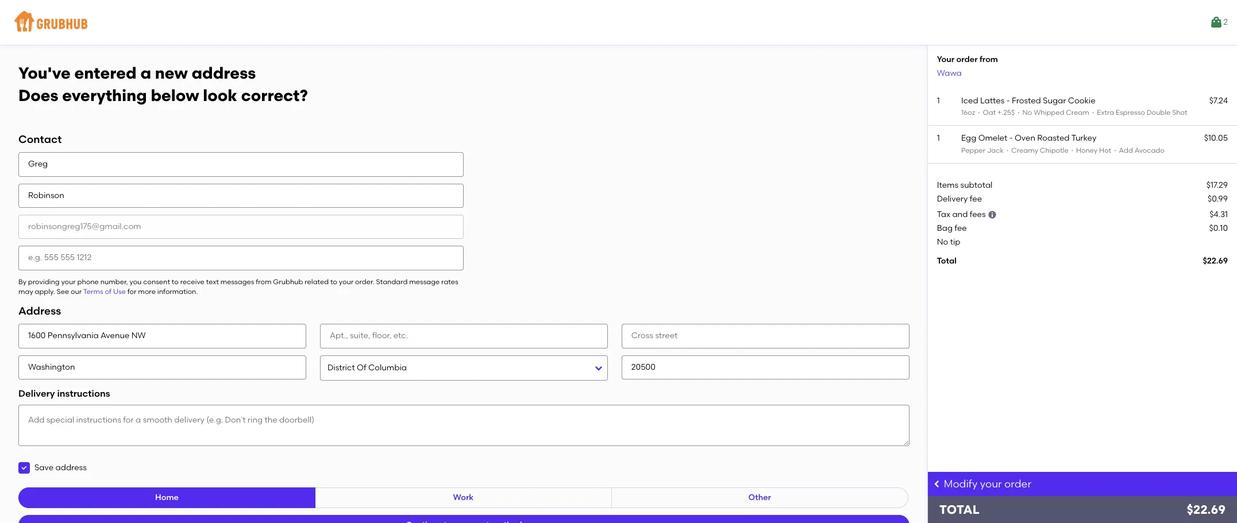 Task type: describe. For each thing, give the bounding box(es) containing it.
1 to from the left
[[172, 278, 179, 286]]

contact
[[18, 133, 62, 146]]

and
[[953, 210, 968, 219]]

information.
[[157, 288, 198, 296]]

oven
[[1015, 134, 1036, 143]]

extra
[[1098, 109, 1115, 117]]

by providing your phone number, you consent to receive text messages from grubhub related to your order. standard message rates may apply. see our
[[18, 278, 459, 296]]

you've entered a new address does everything below look correct?
[[18, 63, 308, 105]]

$0.10
[[1210, 224, 1229, 233]]

use
[[113, 288, 126, 296]]

entered
[[74, 63, 137, 83]]

no tip
[[938, 238, 961, 247]]

$0.99
[[1209, 195, 1229, 204]]

egg
[[962, 134, 977, 143]]

messages
[[221, 278, 254, 286]]

everything
[[62, 86, 147, 105]]

delivery fee
[[938, 195, 983, 204]]

Zip text field
[[622, 356, 910, 380]]

your order from wawa
[[938, 55, 999, 78]]

whipped
[[1034, 109, 1065, 117]]

lattes
[[981, 96, 1005, 106]]

bag fee
[[938, 224, 968, 233]]

tax and fees
[[938, 210, 986, 219]]

work button
[[315, 488, 612, 509]]

cream
[[1067, 109, 1090, 117]]

from inside your order from wawa
[[980, 55, 999, 64]]

$7.24
[[1210, 96, 1229, 106]]

new
[[155, 63, 188, 83]]

$10.05
[[1205, 134, 1229, 143]]

1 vertical spatial total
[[940, 503, 980, 517]]

double
[[1148, 109, 1171, 117]]

delivery for delivery fee
[[938, 195, 969, 204]]

1 vertical spatial $22.69
[[1188, 503, 1226, 517]]

2 button
[[1210, 12, 1229, 33]]

oat
[[984, 109, 997, 117]]

cookie
[[1069, 96, 1096, 106]]

0 vertical spatial $22.69
[[1204, 256, 1229, 266]]

bag
[[938, 224, 953, 233]]

tax
[[938, 210, 951, 219]]

your
[[938, 55, 955, 64]]

text
[[206, 278, 219, 286]]

other
[[749, 493, 772, 503]]

other button
[[612, 488, 909, 509]]

add
[[1120, 146, 1134, 155]]

phone
[[77, 278, 99, 286]]

of
[[105, 288, 112, 296]]

$7.24 16oz ∙ oat +.25$ ∙ no whipped cream ∙ extra espresso double shot
[[962, 96, 1229, 117]]

consent
[[143, 278, 170, 286]]

apply.
[[35, 288, 55, 296]]

fees
[[970, 210, 986, 219]]

roasted
[[1038, 134, 1070, 143]]

terms of use for more information.
[[83, 288, 198, 296]]

tip
[[951, 238, 961, 247]]

0 vertical spatial total
[[938, 256, 957, 266]]

order inside your order from wawa
[[957, 55, 978, 64]]

creamy
[[1012, 146, 1039, 155]]

modify your order
[[945, 478, 1032, 491]]

svg image
[[933, 480, 942, 489]]

more
[[138, 288, 156, 296]]

∙ left oat
[[978, 109, 982, 117]]

∙ right jack
[[1006, 146, 1010, 155]]

turkey
[[1072, 134, 1097, 143]]

items subtotal
[[938, 181, 993, 190]]

honey
[[1077, 146, 1098, 155]]

by
[[18, 278, 26, 286]]

save
[[34, 463, 54, 473]]

fee for bag fee
[[955, 224, 968, 233]]

receive
[[180, 278, 205, 286]]

avocado
[[1135, 146, 1165, 155]]

16oz
[[962, 109, 976, 117]]

home button
[[18, 488, 316, 509]]

address inside you've entered a new address does everything below look correct?
[[192, 63, 256, 83]]

1 for iced lattes - frosted sugar cookie
[[938, 96, 941, 106]]

delivery instructions
[[18, 389, 110, 399]]

delivery for delivery instructions
[[18, 389, 55, 399]]

iced lattes - frosted sugar cookie
[[962, 96, 1096, 106]]

does
[[18, 86, 58, 105]]

$4.31
[[1210, 210, 1229, 219]]

jack
[[988, 146, 1004, 155]]

Delivery instructions text field
[[18, 406, 910, 447]]

sugar
[[1044, 96, 1067, 106]]

shot
[[1173, 109, 1188, 117]]

wawa link
[[938, 68, 962, 78]]

instructions
[[57, 389, 110, 399]]

hot
[[1100, 146, 1112, 155]]

may
[[18, 288, 33, 296]]

subtotal
[[961, 181, 993, 190]]

frosted
[[1013, 96, 1042, 106]]

omelet
[[979, 134, 1008, 143]]

0 horizontal spatial svg image
[[21, 465, 28, 472]]

from inside by providing your phone number, you consent to receive text messages from grubhub related to your order. standard message rates may apply. see our
[[256, 278, 272, 286]]

espresso
[[1117, 109, 1146, 117]]

2 to from the left
[[331, 278, 337, 286]]

our
[[71, 288, 82, 296]]

2
[[1224, 17, 1229, 27]]



Task type: locate. For each thing, give the bounding box(es) containing it.
number,
[[100, 278, 128, 286]]

Email email field
[[18, 215, 464, 239]]

delivery down items
[[938, 195, 969, 204]]

0 vertical spatial delivery
[[938, 195, 969, 204]]

terms
[[83, 288, 103, 296]]

$22.69
[[1204, 256, 1229, 266], [1188, 503, 1226, 517]]

1 horizontal spatial order
[[1005, 478, 1032, 491]]

work
[[453, 493, 474, 503]]

1 horizontal spatial to
[[331, 278, 337, 286]]

- for oven
[[1010, 134, 1014, 143]]

message
[[410, 278, 440, 286]]

0 vertical spatial -
[[1007, 96, 1011, 106]]

rates
[[442, 278, 459, 286]]

0 horizontal spatial fee
[[955, 224, 968, 233]]

fee for delivery fee
[[970, 195, 983, 204]]

fee down subtotal
[[970, 195, 983, 204]]

0 horizontal spatial from
[[256, 278, 272, 286]]

Address 2 text field
[[320, 325, 608, 349]]

order right your
[[957, 55, 978, 64]]

0 vertical spatial fee
[[970, 195, 983, 204]]

order.
[[355, 278, 375, 286]]

related
[[305, 278, 329, 286]]

a
[[141, 63, 151, 83]]

Phone telephone field
[[18, 246, 464, 271]]

your
[[61, 278, 76, 286], [339, 278, 354, 286], [981, 478, 1003, 491]]

∙ right hot
[[1114, 146, 1118, 155]]

1 vertical spatial fee
[[955, 224, 968, 233]]

Last name text field
[[18, 184, 464, 208]]

svg image
[[988, 210, 998, 219], [21, 465, 28, 472]]

save address
[[34, 463, 87, 473]]

0 vertical spatial order
[[957, 55, 978, 64]]

∙ left honey
[[1071, 146, 1075, 155]]

+.25$
[[998, 109, 1016, 117]]

your right modify
[[981, 478, 1003, 491]]

1 left egg
[[938, 134, 941, 143]]

1 for egg omelet - oven roasted turkey
[[938, 134, 941, 143]]

1 vertical spatial 1
[[938, 134, 941, 143]]

svg image left save
[[21, 465, 28, 472]]

0 horizontal spatial order
[[957, 55, 978, 64]]

2 horizontal spatial your
[[981, 478, 1003, 491]]

1 vertical spatial svg image
[[21, 465, 28, 472]]

0 horizontal spatial your
[[61, 278, 76, 286]]

1 down the "wawa" link
[[938, 96, 941, 106]]

- for frosted
[[1007, 96, 1011, 106]]

wawa
[[938, 68, 962, 78]]

iced
[[962, 96, 979, 106]]

$17.29
[[1207, 181, 1229, 190]]

order
[[957, 55, 978, 64], [1005, 478, 1032, 491]]

total down modify
[[940, 503, 980, 517]]

fee
[[970, 195, 983, 204], [955, 224, 968, 233]]

1 horizontal spatial delivery
[[938, 195, 969, 204]]

no down frosted
[[1023, 109, 1033, 117]]

1 vertical spatial from
[[256, 278, 272, 286]]

from
[[980, 55, 999, 64], [256, 278, 272, 286]]

total down "no tip" on the top right of the page
[[938, 256, 957, 266]]

0 vertical spatial from
[[980, 55, 999, 64]]

to
[[172, 278, 179, 286], [331, 278, 337, 286]]

1 1 from the top
[[938, 96, 941, 106]]

pepper
[[962, 146, 986, 155]]

chipotle
[[1041, 146, 1069, 155]]

∙ left 'extra'
[[1092, 109, 1096, 117]]

to up information.
[[172, 278, 179, 286]]

modify
[[945, 478, 978, 491]]

0 horizontal spatial address
[[55, 463, 87, 473]]

∙
[[978, 109, 982, 117], [1017, 109, 1022, 117], [1092, 109, 1096, 117], [1006, 146, 1010, 155], [1071, 146, 1075, 155], [1114, 146, 1118, 155]]

1 horizontal spatial fee
[[970, 195, 983, 204]]

order right modify
[[1005, 478, 1032, 491]]

from left grubhub
[[256, 278, 272, 286]]

0 vertical spatial no
[[1023, 109, 1033, 117]]

1 horizontal spatial svg image
[[988, 210, 998, 219]]

Cross street text field
[[622, 325, 910, 349]]

1 vertical spatial no
[[938, 238, 949, 247]]

from up the lattes
[[980, 55, 999, 64]]

address right save
[[55, 463, 87, 473]]

home
[[155, 493, 179, 503]]

0 horizontal spatial delivery
[[18, 389, 55, 399]]

correct?
[[241, 86, 308, 105]]

address
[[18, 305, 61, 318]]

see
[[57, 288, 69, 296]]

to right related
[[331, 278, 337, 286]]

0 vertical spatial 1
[[938, 96, 941, 106]]

∙ right +.25$
[[1017, 109, 1022, 117]]

egg omelet - oven roasted turkey
[[962, 134, 1097, 143]]

1 vertical spatial delivery
[[18, 389, 55, 399]]

2 1 from the top
[[938, 134, 941, 143]]

- up +.25$
[[1007, 96, 1011, 106]]

main navigation navigation
[[0, 0, 1238, 45]]

1 horizontal spatial your
[[339, 278, 354, 286]]

look
[[203, 86, 237, 105]]

$10.05 pepper jack ∙ creamy chipotle ∙ honey hot ∙ add avocado
[[962, 134, 1229, 155]]

for
[[127, 288, 137, 296]]

standard
[[376, 278, 408, 286]]

0 vertical spatial address
[[192, 63, 256, 83]]

1 horizontal spatial address
[[192, 63, 256, 83]]

you
[[130, 278, 142, 286]]

1 vertical spatial -
[[1010, 134, 1014, 143]]

total
[[938, 256, 957, 266], [940, 503, 980, 517]]

1 vertical spatial order
[[1005, 478, 1032, 491]]

Address 1 text field
[[18, 325, 306, 349]]

1 horizontal spatial from
[[980, 55, 999, 64]]

0 horizontal spatial no
[[938, 238, 949, 247]]

delivery left instructions
[[18, 389, 55, 399]]

providing
[[28, 278, 60, 286]]

items
[[938, 181, 959, 190]]

fee down tax and fees
[[955, 224, 968, 233]]

no inside $7.24 16oz ∙ oat +.25$ ∙ no whipped cream ∙ extra espresso double shot
[[1023, 109, 1033, 117]]

address up look
[[192, 63, 256, 83]]

terms of use link
[[83, 288, 126, 296]]

City text field
[[18, 356, 306, 380]]

your up see
[[61, 278, 76, 286]]

First name text field
[[18, 153, 464, 177]]

- left oven
[[1010, 134, 1014, 143]]

svg image right fees
[[988, 210, 998, 219]]

0 vertical spatial svg image
[[988, 210, 998, 219]]

0 horizontal spatial to
[[172, 278, 179, 286]]

your left order.
[[339, 278, 354, 286]]

grubhub
[[273, 278, 303, 286]]

1 horizontal spatial no
[[1023, 109, 1033, 117]]

delivery
[[938, 195, 969, 204], [18, 389, 55, 399]]

no left tip
[[938, 238, 949, 247]]

address
[[192, 63, 256, 83], [55, 463, 87, 473]]

1 vertical spatial address
[[55, 463, 87, 473]]

below
[[151, 86, 199, 105]]



Task type: vqa. For each thing, say whether or not it's contained in the screenshot.


